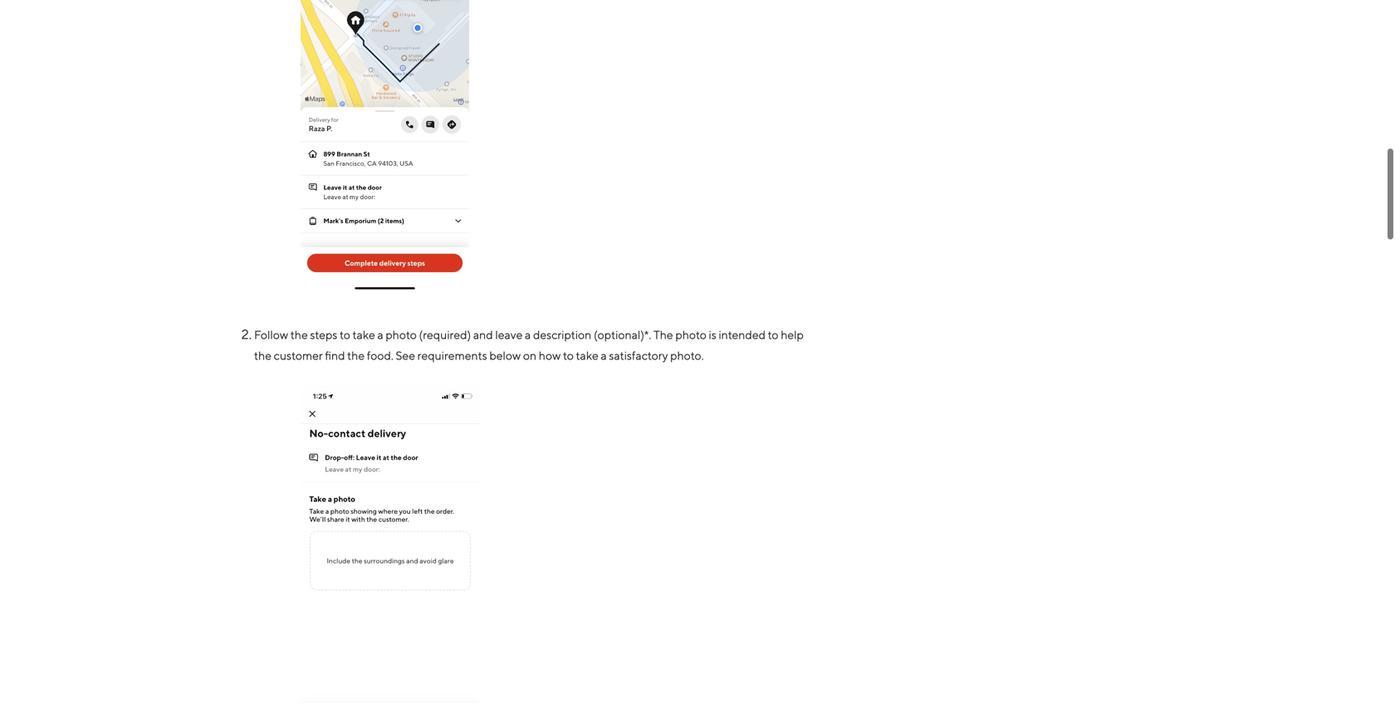 Task type: describe. For each thing, give the bounding box(es) containing it.
0 horizontal spatial the
[[254, 349, 272, 362]]

0 vertical spatial take
[[352, 328, 375, 342]]

and
[[473, 328, 493, 342]]

the
[[653, 328, 673, 342]]

2 user-added image image from the top
[[301, 386, 480, 703]]

satisfactory
[[609, 349, 668, 362]]

how
[[539, 349, 561, 362]]

2 photo from the left
[[675, 328, 707, 342]]

customer
[[274, 349, 323, 362]]

1 horizontal spatial take
[[576, 349, 598, 362]]

leave
[[495, 328, 523, 342]]

requirements
[[417, 349, 487, 362]]

0 horizontal spatial a
[[377, 328, 383, 342]]

food.
[[367, 349, 393, 362]]

help
[[781, 328, 804, 342]]

(optional)*.
[[594, 328, 651, 342]]

1 photo from the left
[[386, 328, 417, 342]]



Task type: locate. For each thing, give the bounding box(es) containing it.
the up customer
[[290, 328, 308, 342]]

follow
[[254, 328, 288, 342]]

the down the follow
[[254, 349, 272, 362]]

a right the leave at the left top of the page
[[525, 328, 531, 342]]

2 horizontal spatial a
[[601, 349, 607, 362]]

0 horizontal spatial to
[[340, 328, 350, 342]]

2 horizontal spatial to
[[768, 328, 779, 342]]

below
[[489, 349, 521, 362]]

1 horizontal spatial photo
[[675, 328, 707, 342]]

the right find
[[347, 349, 365, 362]]

0 horizontal spatial photo
[[386, 328, 417, 342]]

photo.
[[670, 349, 704, 362]]

a
[[377, 328, 383, 342], [525, 328, 531, 342], [601, 349, 607, 362]]

find
[[325, 349, 345, 362]]

1 user-added image image from the top
[[301, 0, 469, 293]]

1 vertical spatial take
[[576, 349, 598, 362]]

0 vertical spatial user-added image image
[[301, 0, 469, 293]]

1 vertical spatial user-added image image
[[301, 386, 480, 703]]

user-added image image
[[301, 0, 469, 293], [301, 386, 480, 703]]

on
[[523, 349, 537, 362]]

a down (optional)*.
[[601, 349, 607, 362]]

2 horizontal spatial the
[[347, 349, 365, 362]]

to left help
[[768, 328, 779, 342]]

to
[[340, 328, 350, 342], [768, 328, 779, 342], [563, 349, 574, 362]]

see
[[396, 349, 415, 362]]

take
[[352, 328, 375, 342], [576, 349, 598, 362]]

to right steps
[[340, 328, 350, 342]]

description
[[533, 328, 591, 342]]

follow the steps to take a photo (required) and leave a description (optional)*. the photo is intended to help the customer find the food. see requirements below on how to take a satisfactory photo.
[[254, 328, 804, 362]]

photo up 'photo.'
[[675, 328, 707, 342]]

take down the description
[[576, 349, 598, 362]]

1 horizontal spatial to
[[563, 349, 574, 362]]

1 horizontal spatial a
[[525, 328, 531, 342]]

take up food.
[[352, 328, 375, 342]]

the
[[290, 328, 308, 342], [254, 349, 272, 362], [347, 349, 365, 362]]

intended
[[719, 328, 766, 342]]

is
[[709, 328, 716, 342]]

0 horizontal spatial take
[[352, 328, 375, 342]]

photo up see
[[386, 328, 417, 342]]

(required)
[[419, 328, 471, 342]]

photo
[[386, 328, 417, 342], [675, 328, 707, 342]]

steps
[[310, 328, 337, 342]]

to right how
[[563, 349, 574, 362]]

1 horizontal spatial the
[[290, 328, 308, 342]]

a up food.
[[377, 328, 383, 342]]



Task type: vqa. For each thing, say whether or not it's contained in the screenshot.
always in the CUSTOMERS MAY NOT ALWAYS IMMEDIATELY LEAVE A RATING, SO THERE MAY BE TIMES WHEN YOUR CUSTOMER RATING CHANGES WELL AFTER THE DELIVERY HAS BEEN COMPLETED. THIS WILL LIKELY BE WHY YOU SEE YOUR CUSTOMER RATING CHANGE EVEN IF YOU HAVE NOT MADE ANY DELIVERIES.
no



